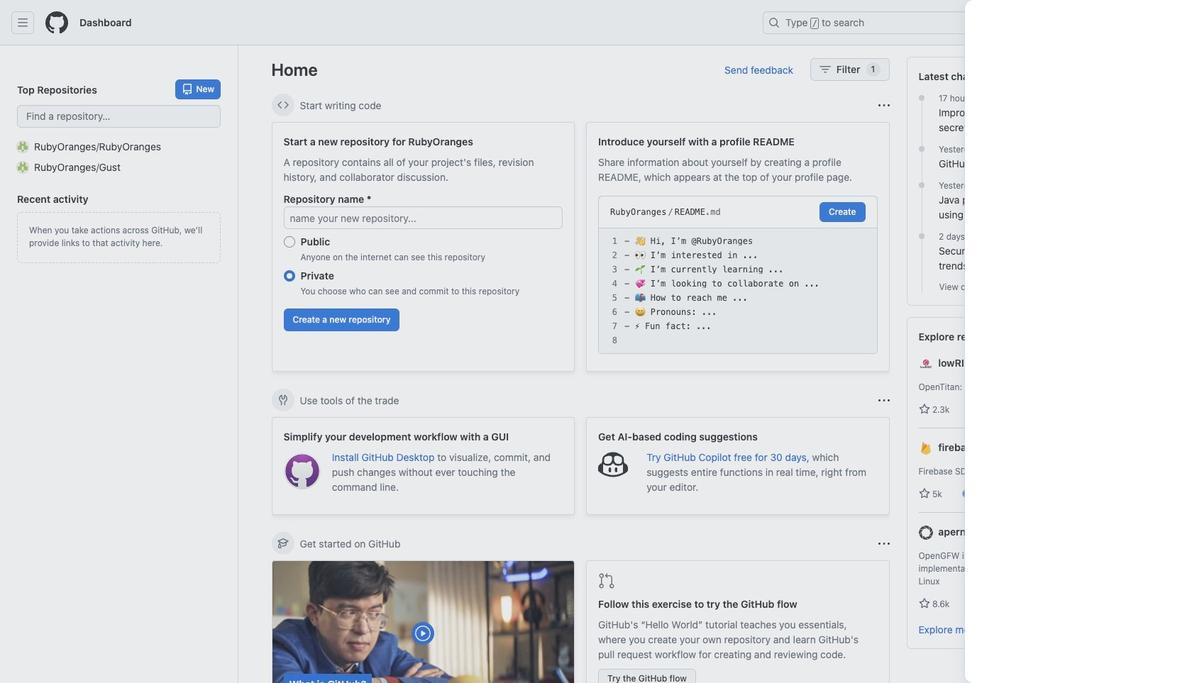 Task type: locate. For each thing, give the bounding box(es) containing it.
2 star image from the top
[[919, 488, 930, 500]]

1 star image from the top
[[919, 404, 930, 415]]

2 dot fill image from the top
[[916, 231, 928, 242]]

dot fill image
[[916, 92, 928, 104], [916, 143, 928, 155]]

1 vertical spatial dot fill image
[[916, 231, 928, 242]]

0 vertical spatial star image
[[919, 404, 930, 415]]

0 vertical spatial dot fill image
[[916, 92, 928, 104]]

2 dot fill image from the top
[[916, 143, 928, 155]]

0 vertical spatial dot fill image
[[916, 180, 928, 191]]

1 vertical spatial dot fill image
[[916, 143, 928, 155]]

star image
[[919, 598, 930, 610]]

explore element
[[907, 57, 1160, 684]]

star image
[[919, 404, 930, 415], [919, 488, 930, 500]]

dot fill image
[[916, 180, 928, 191], [916, 231, 928, 242]]

1 vertical spatial star image
[[919, 488, 930, 500]]



Task type: vqa. For each thing, say whether or not it's contained in the screenshot.
Homepage icon
yes



Task type: describe. For each thing, give the bounding box(es) containing it.
homepage image
[[45, 11, 68, 34]]

1 dot fill image from the top
[[916, 92, 928, 104]]

explore repositories navigation
[[907, 317, 1160, 650]]

account element
[[0, 45, 239, 684]]

1 dot fill image from the top
[[916, 180, 928, 191]]



